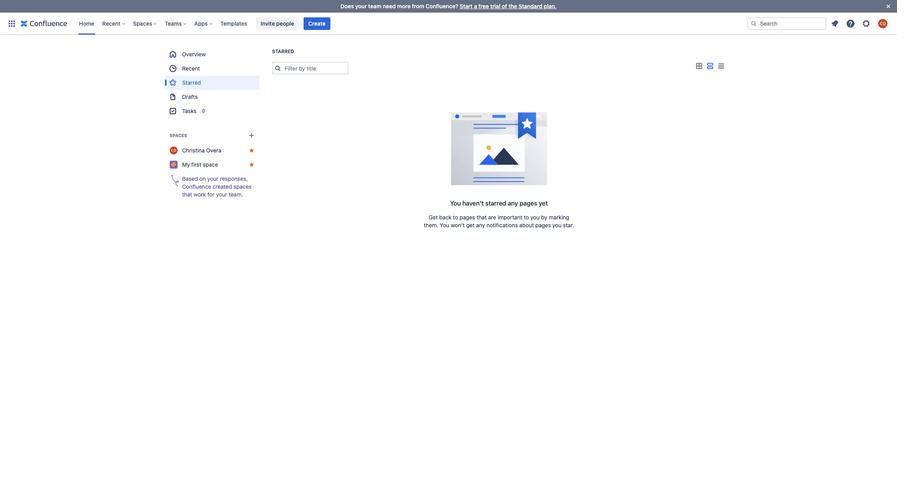 Task type: vqa. For each thing, say whether or not it's contained in the screenshot.
Spaces inside "popup button"
yes



Task type: locate. For each thing, give the bounding box(es) containing it.
1 horizontal spatial recent
[[182, 65, 200, 72]]

won't
[[451, 222, 465, 228]]

unstar this space image
[[249, 162, 255, 168]]

starred link
[[165, 76, 260, 90]]

any right get on the top right of the page
[[476, 222, 485, 228]]

banner
[[0, 12, 897, 35]]

0 horizontal spatial recent
[[102, 20, 120, 27]]

0
[[202, 108, 205, 114]]

0 vertical spatial recent
[[102, 20, 120, 27]]

to up about
[[524, 214, 529, 221]]

0 horizontal spatial any
[[476, 222, 485, 228]]

you left by
[[531, 214, 540, 221]]

1 horizontal spatial you
[[553, 222, 562, 228]]

0 horizontal spatial you
[[440, 222, 449, 228]]

recent right home
[[102, 20, 120, 27]]

pages left yet
[[520, 200, 537, 207]]

starred down "people"
[[272, 48, 294, 54]]

your profile and preferences image
[[878, 19, 888, 28]]

drafts link
[[165, 90, 260, 104]]

to
[[453, 214, 458, 221], [524, 214, 529, 221]]

starred
[[272, 48, 294, 54], [182, 79, 201, 86]]

banner containing home
[[0, 12, 897, 35]]

0 vertical spatial spaces
[[133, 20, 152, 27]]

1 horizontal spatial to
[[524, 214, 529, 221]]

starred inside group
[[182, 79, 201, 86]]

spaces button
[[131, 17, 160, 30]]

pages up get on the top right of the page
[[460, 214, 475, 221]]

any inside get back to pages that are important to you by marking them.  you won't get any notifications about pages you star.
[[476, 222, 485, 228]]

0 horizontal spatial that
[[182, 191, 192, 198]]

overview link
[[165, 47, 260, 61]]

1 horizontal spatial spaces
[[170, 133, 187, 138]]

you down back
[[440, 222, 449, 228]]

on
[[200, 175, 206, 182]]

that
[[182, 191, 192, 198], [477, 214, 487, 221]]

starred up drafts
[[182, 79, 201, 86]]

that inside get back to pages that are important to you by marking them.  you won't get any notifications about pages you star.
[[477, 214, 487, 221]]

1 vertical spatial that
[[477, 214, 487, 221]]

that inside based on your responses, confluence created spaces that work for your team.
[[182, 191, 192, 198]]

space
[[203, 161, 218, 168]]

team
[[368, 3, 381, 9]]

about
[[519, 222, 534, 228]]

spaces
[[133, 20, 152, 27], [170, 133, 187, 138]]

you
[[531, 214, 540, 221], [553, 222, 562, 228]]

confluence image
[[20, 19, 67, 28], [20, 19, 67, 28]]

your down created
[[216, 191, 227, 198]]

spaces right recent 'dropdown button'
[[133, 20, 152, 27]]

any
[[508, 200, 518, 207], [476, 222, 485, 228]]

help icon image
[[846, 19, 856, 28]]

0 horizontal spatial spaces
[[133, 20, 152, 27]]

pages down by
[[536, 222, 551, 228]]

start
[[460, 3, 473, 9]]

by
[[541, 214, 547, 221]]

1 horizontal spatial any
[[508, 200, 518, 207]]

home
[[79, 20, 94, 27]]

to up "won't"
[[453, 214, 458, 221]]

you down marking at the right top of the page
[[553, 222, 562, 228]]

overa
[[206, 147, 222, 154]]

based on your responses, confluence created spaces that work for your team.
[[182, 175, 252, 198]]

first
[[192, 161, 202, 168]]

tasks
[[182, 108, 197, 114]]

1 vertical spatial pages
[[460, 214, 475, 221]]

apps
[[194, 20, 208, 27]]

0 horizontal spatial starred
[[182, 79, 201, 86]]

does your team need more from confluence? start a free trial of the standard plan.
[[341, 3, 557, 9]]

0 horizontal spatial to
[[453, 214, 458, 221]]

star.
[[563, 222, 574, 228]]

0 vertical spatial you
[[450, 200, 461, 207]]

you up back
[[450, 200, 461, 207]]

pages
[[520, 200, 537, 207], [460, 214, 475, 221], [536, 222, 551, 228]]

recent button
[[100, 17, 128, 30]]

get back to pages that are important to you by marking them.  you won't get any notifications about pages you star.
[[424, 214, 574, 228]]

close image
[[884, 2, 893, 11]]

group containing overview
[[165, 47, 260, 118]]

created
[[213, 183, 232, 190]]

people
[[276, 20, 294, 27]]

1 vertical spatial spaces
[[170, 133, 187, 138]]

appswitcher icon image
[[7, 19, 17, 28]]

your
[[355, 3, 367, 9], [208, 175, 219, 182], [216, 191, 227, 198]]

my
[[182, 161, 190, 168]]

0 horizontal spatial you
[[531, 214, 540, 221]]

that left are
[[477, 214, 487, 221]]

your left team
[[355, 3, 367, 9]]

does
[[341, 3, 354, 9]]

your right on
[[208, 175, 219, 182]]

cards image
[[694, 61, 704, 71]]

my first space
[[182, 161, 218, 168]]

that down confluence
[[182, 191, 192, 198]]

search image
[[751, 20, 757, 27]]

the
[[509, 3, 517, 9]]

1 vertical spatial you
[[553, 222, 562, 228]]

recent down overview
[[182, 65, 200, 72]]

you haven't starred any pages yet
[[450, 200, 548, 207]]

christina overa
[[182, 147, 222, 154]]

1 vertical spatial starred
[[182, 79, 201, 86]]

any up important
[[508, 200, 518, 207]]

group
[[165, 47, 260, 118]]

spaces up "christina"
[[170, 133, 187, 138]]

from
[[412, 3, 424, 9]]

my first space link
[[165, 158, 260, 172]]

christina overa link
[[165, 143, 260, 158]]

1 horizontal spatial that
[[477, 214, 487, 221]]

1 vertical spatial you
[[440, 222, 449, 228]]

1 vertical spatial any
[[476, 222, 485, 228]]

0 vertical spatial that
[[182, 191, 192, 198]]

you
[[450, 200, 461, 207], [440, 222, 449, 228]]

1 horizontal spatial starred
[[272, 48, 294, 54]]

0 vertical spatial any
[[508, 200, 518, 207]]

are
[[488, 214, 496, 221]]

teams button
[[162, 17, 190, 30]]

recent
[[102, 20, 120, 27], [182, 65, 200, 72]]



Task type: describe. For each thing, give the bounding box(es) containing it.
create link
[[304, 17, 330, 30]]

apps button
[[192, 17, 216, 30]]

unstar this space image
[[249, 147, 255, 154]]

get
[[466, 222, 475, 228]]

1 vertical spatial recent
[[182, 65, 200, 72]]

invite people button
[[256, 17, 299, 30]]

2 vertical spatial pages
[[536, 222, 551, 228]]

1 vertical spatial your
[[208, 175, 219, 182]]

marking
[[549, 214, 569, 221]]

you inside get back to pages that are important to you by marking them.  you won't get any notifications about pages you star.
[[440, 222, 449, 228]]

Filter by title field
[[282, 63, 348, 74]]

start a free trial of the standard plan. link
[[460, 3, 557, 9]]

important
[[498, 214, 522, 221]]

recent link
[[165, 61, 260, 76]]

1 horizontal spatial you
[[450, 200, 461, 207]]

more
[[397, 3, 411, 9]]

create a space image
[[247, 131, 256, 140]]

a
[[474, 3, 477, 9]]

work
[[194, 191, 206, 198]]

settings icon image
[[862, 19, 871, 28]]

responses,
[[220, 175, 248, 182]]

global element
[[5, 12, 746, 34]]

back
[[439, 214, 452, 221]]

plan.
[[544, 3, 557, 9]]

create
[[308, 20, 326, 27]]

notifications
[[487, 222, 518, 228]]

for
[[208, 191, 215, 198]]

standard
[[519, 3, 542, 9]]

need
[[383, 3, 396, 9]]

Search field
[[748, 17, 826, 30]]

confluence?
[[426, 3, 458, 9]]

teams
[[165, 20, 182, 27]]

team.
[[229, 191, 243, 198]]

templates
[[220, 20, 247, 27]]

them.
[[424, 222, 438, 228]]

2 to from the left
[[524, 214, 529, 221]]

home link
[[77, 17, 97, 30]]

0 vertical spatial pages
[[520, 200, 537, 207]]

0 vertical spatial you
[[531, 214, 540, 221]]

yet
[[539, 200, 548, 207]]

haven't
[[463, 200, 484, 207]]

notification icon image
[[830, 19, 840, 28]]

2 vertical spatial your
[[216, 191, 227, 198]]

drafts
[[182, 93, 198, 100]]

spaces inside popup button
[[133, 20, 152, 27]]

0 vertical spatial your
[[355, 3, 367, 9]]

get
[[429, 214, 438, 221]]

invite
[[261, 20, 275, 27]]

christina
[[182, 147, 205, 154]]

spaces
[[234, 183, 252, 190]]

0 vertical spatial starred
[[272, 48, 294, 54]]

based
[[182, 175, 198, 182]]

recent inside 'dropdown button'
[[102, 20, 120, 27]]

of
[[502, 3, 507, 9]]

trial
[[491, 3, 501, 9]]

confluence
[[182, 183, 211, 190]]

templates link
[[218, 17, 250, 30]]

free
[[479, 3, 489, 9]]

invite people
[[261, 20, 294, 27]]

overview
[[182, 51, 206, 58]]

starred
[[485, 200, 506, 207]]

1 to from the left
[[453, 214, 458, 221]]

compact list image
[[717, 61, 726, 71]]

list image
[[705, 61, 715, 71]]



